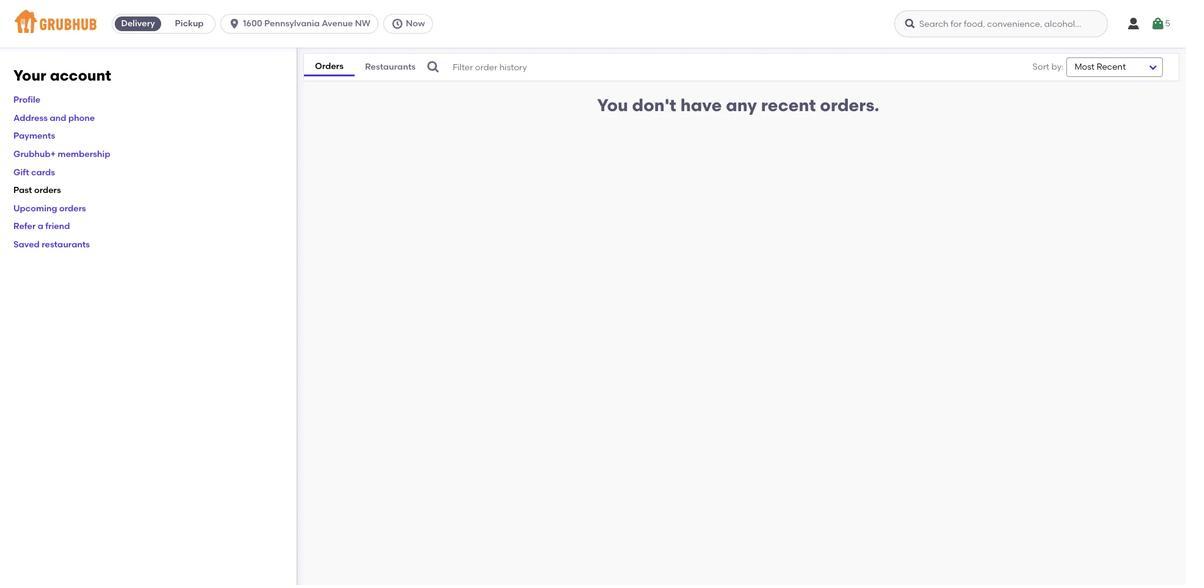 Task type: describe. For each thing, give the bounding box(es) containing it.
refer
[[13, 221, 36, 232]]

delivery button
[[112, 14, 164, 34]]

gift cards
[[13, 167, 55, 178]]

address and phone link
[[13, 113, 95, 123]]

your
[[13, 67, 46, 84]]

you don't have any recent orders.
[[598, 95, 880, 115]]

saved
[[13, 239, 40, 250]]

orders.
[[821, 95, 880, 115]]

sort
[[1033, 62, 1050, 72]]

upcoming orders
[[13, 203, 86, 214]]

svg image inside now button
[[391, 18, 404, 30]]

you
[[598, 95, 628, 115]]

saved restaurants link
[[13, 239, 90, 250]]

friend
[[45, 221, 70, 232]]

1600
[[243, 18, 262, 29]]

nw
[[355, 18, 371, 29]]

membership
[[58, 149, 110, 159]]

avenue
[[322, 18, 353, 29]]

address and phone
[[13, 113, 95, 123]]

and
[[50, 113, 66, 123]]

account
[[50, 67, 111, 84]]

recent
[[762, 95, 816, 115]]

now button
[[384, 14, 438, 34]]

past
[[13, 185, 32, 196]]

5
[[1166, 18, 1171, 29]]

pennsylvania
[[264, 18, 320, 29]]

your account
[[13, 67, 111, 84]]

have
[[681, 95, 722, 115]]

profile
[[13, 95, 40, 105]]

restaurants button
[[355, 59, 426, 76]]

1600 pennsylvania avenue nw button
[[221, 14, 384, 34]]

pickup button
[[164, 14, 215, 34]]

now
[[406, 18, 425, 29]]

grubhub+ membership
[[13, 149, 110, 159]]

1600 pennsylvania avenue nw
[[243, 18, 371, 29]]



Task type: vqa. For each thing, say whether or not it's contained in the screenshot.
Sort by:
yes



Task type: locate. For each thing, give the bounding box(es) containing it.
upcoming
[[13, 203, 57, 214]]

orders
[[34, 185, 61, 196], [59, 203, 86, 214]]

orders button
[[304, 58, 355, 77]]

past orders
[[13, 185, 61, 196]]

0 vertical spatial orders
[[34, 185, 61, 196]]

payments
[[13, 131, 55, 141]]

past orders link
[[13, 185, 61, 196]]

main navigation navigation
[[0, 0, 1187, 48]]

orders for past orders
[[34, 185, 61, 196]]

don't
[[633, 95, 677, 115]]

5 button
[[1151, 13, 1171, 35]]

saved restaurants
[[13, 239, 90, 250]]

pickup
[[175, 18, 204, 29]]

restaurants
[[42, 239, 90, 250]]

orders up friend
[[59, 203, 86, 214]]

phone
[[68, 113, 95, 123]]

refer a friend link
[[13, 221, 70, 232]]

address
[[13, 113, 48, 123]]

by:
[[1052, 62, 1064, 72]]

payments link
[[13, 131, 55, 141]]

grubhub+
[[13, 149, 56, 159]]

any
[[726, 95, 758, 115]]

sort by:
[[1033, 62, 1064, 72]]

svg image
[[1127, 16, 1142, 31], [229, 18, 241, 30], [391, 18, 404, 30], [905, 18, 917, 30], [426, 60, 441, 75]]

restaurants
[[365, 62, 416, 72]]

orders up upcoming orders link
[[34, 185, 61, 196]]

gift cards link
[[13, 167, 55, 178]]

svg image inside 1600 pennsylvania avenue nw "button"
[[229, 18, 241, 30]]

delivery
[[121, 18, 155, 29]]

refer a friend
[[13, 221, 70, 232]]

grubhub+ membership link
[[13, 149, 110, 159]]

cards
[[31, 167, 55, 178]]

profile link
[[13, 95, 40, 105]]

Filter order history search field
[[426, 54, 996, 81]]

gift
[[13, 167, 29, 178]]

svg image
[[1151, 16, 1166, 31]]

a
[[38, 221, 43, 232]]

Search for food, convenience, alcohol... search field
[[895, 10, 1109, 37]]

orders
[[315, 61, 344, 71]]

1 vertical spatial orders
[[59, 203, 86, 214]]

orders for upcoming orders
[[59, 203, 86, 214]]

upcoming orders link
[[13, 203, 86, 214]]



